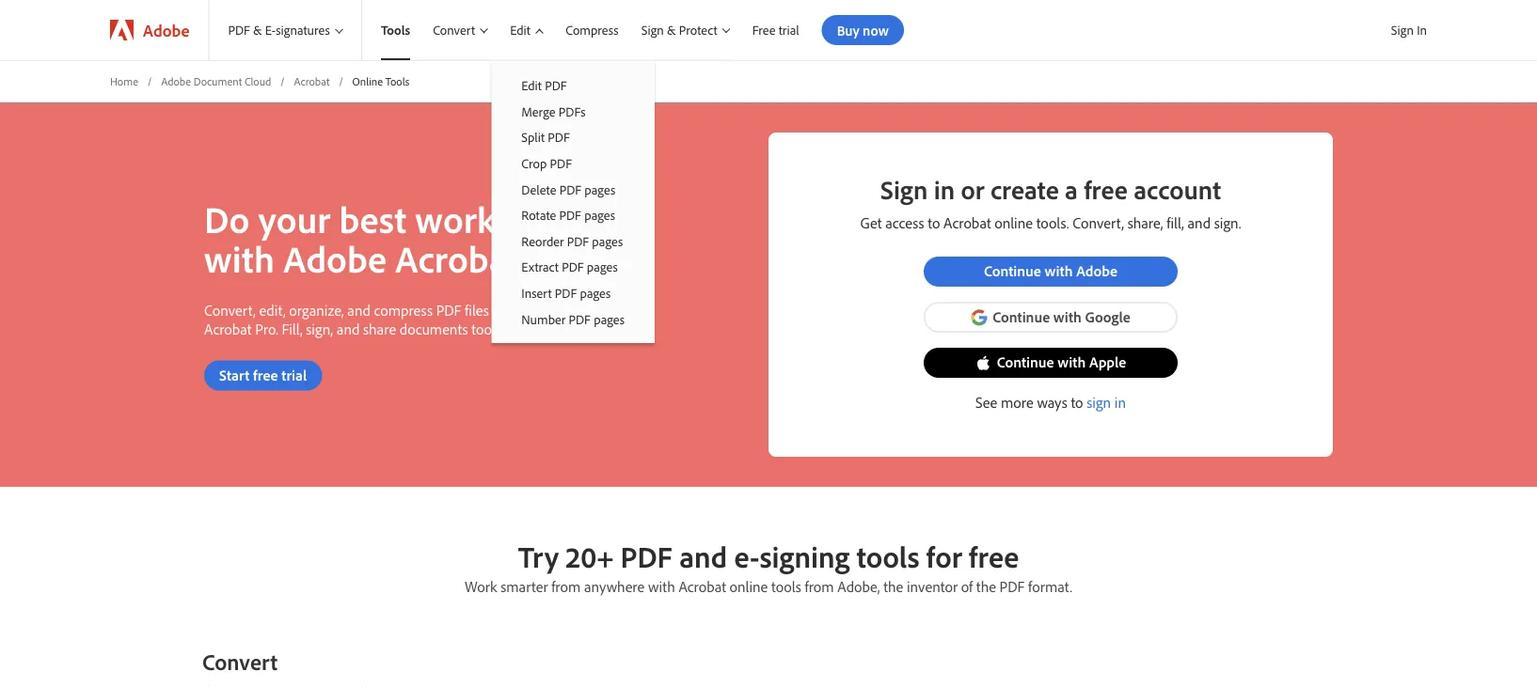 Task type: vqa. For each thing, say whether or not it's contained in the screenshot.
SAVE NOW link
no



Task type: locate. For each thing, give the bounding box(es) containing it.
access
[[886, 213, 925, 232]]

to left sign
[[1071, 393, 1084, 412]]

reorder pdf pages link
[[492, 228, 655, 254]]

0 horizontal spatial from
[[552, 578, 581, 596]]

tools
[[381, 22, 410, 38], [386, 74, 410, 88]]

1 horizontal spatial &
[[667, 21, 676, 38]]

2 horizontal spatial online
[[995, 213, 1033, 232]]

edit up edit pdf
[[510, 21, 531, 38]]

in right sign
[[1115, 393, 1126, 412]]

& inside dropdown button
[[253, 22, 262, 38]]

the right adobe,
[[884, 578, 904, 596]]

0 vertical spatial convert
[[433, 21, 475, 38]]

sign.
[[1215, 213, 1242, 232]]

0 horizontal spatial the
[[884, 578, 904, 596]]

tools up online tools
[[381, 22, 410, 38]]

pdf & e-signatures
[[228, 22, 330, 38]]

& for sign
[[667, 21, 676, 38]]

0 vertical spatial to
[[928, 213, 940, 232]]

from
[[552, 578, 581, 596], [805, 578, 834, 596]]

extract pdf pages link
[[492, 254, 655, 280]]

fill,
[[1167, 213, 1185, 232]]

sign for in
[[881, 172, 928, 205]]

pages down crop pdf "link"
[[585, 181, 616, 198]]

start
[[219, 365, 250, 384]]

convert,
[[1073, 213, 1125, 232], [204, 300, 256, 319]]

to inside sign in or create a free account get access to acrobat online tools. convert, share, fill, and sign.
[[928, 213, 940, 232]]

adobe,
[[838, 578, 880, 596]]

pdf down delete pdf pages
[[559, 207, 582, 223]]

sign inside button
[[1392, 22, 1414, 38]]

continue up more on the right of the page
[[997, 353, 1055, 372]]

free up of
[[969, 538, 1019, 576]]

pages inside 'link'
[[587, 259, 618, 275]]

pdf down reorder pdf pages link
[[562, 259, 584, 275]]

online
[[353, 74, 383, 88]]

0 horizontal spatial sign
[[641, 21, 664, 38]]

and right the fill,
[[1188, 213, 1211, 232]]

get
[[861, 213, 882, 232]]

1 vertical spatial continue
[[993, 307, 1050, 326]]

free right a
[[1084, 172, 1128, 205]]

0 horizontal spatial free
[[253, 365, 278, 384]]

acrobat inside do your best work online with adobe acrobat
[[395, 234, 519, 282]]

tools up adobe,
[[857, 538, 920, 576]]

and left e-
[[680, 538, 727, 576]]

& inside popup button
[[667, 21, 676, 38]]

pages down reorder pdf pages link
[[587, 259, 618, 275]]

continue for continue with apple
[[997, 353, 1055, 372]]

0 horizontal spatial convert,
[[204, 300, 256, 319]]

& left the protect
[[667, 21, 676, 38]]

pdf for number
[[569, 311, 591, 327]]

rotate
[[522, 207, 556, 223]]

cloud
[[245, 74, 271, 88]]

online inside sign in or create a free account get access to acrobat online tools. convert, share, fill, and sign.
[[995, 213, 1033, 232]]

pdf down insert pdf pages link
[[569, 311, 591, 327]]

pdf inside convert, edit, organize, and compress pdf files with adobe acrobat pro. fill, sign, and share documents too.
[[436, 300, 462, 319]]

or
[[961, 172, 985, 205]]

pages down extract pdf pages 'link'
[[580, 285, 611, 301]]

acrobat inside sign in or create a free account get access to acrobat online tools. convert, share, fill, and sign.
[[944, 213, 991, 232]]

number
[[522, 311, 566, 327]]

0 vertical spatial in
[[934, 172, 955, 205]]

acrobat right anywhere
[[679, 578, 726, 596]]

and inside the try 20+ pdf and e-signing tools for free work smarter from anywhere with acrobat online tools from adobe, the inventor of the pdf format.
[[680, 538, 727, 576]]

continue down continue with adobe link at right top
[[993, 307, 1050, 326]]

pages for rotate pdf pages
[[585, 207, 616, 223]]

continue with google link
[[924, 302, 1178, 333]]

1 horizontal spatial in
[[1115, 393, 1126, 412]]

free inside the try 20+ pdf and e-signing tools for free work smarter from anywhere with acrobat online tools from adobe, the inventor of the pdf format.
[[969, 538, 1019, 576]]

for
[[927, 538, 963, 576]]

convert, down a
[[1073, 213, 1125, 232]]

pdf right crop
[[550, 155, 572, 172]]

sign inside sign in or create a free account get access to acrobat online tools. convert, share, fill, and sign.
[[881, 172, 928, 205]]

adobe
[[143, 19, 190, 40], [161, 74, 191, 88], [283, 234, 387, 282], [1077, 261, 1118, 280], [523, 300, 563, 319]]

pdf inside 'link'
[[562, 259, 584, 275]]

pdf left files
[[436, 300, 462, 319]]

tools.
[[1037, 213, 1070, 232]]

free trial link
[[734, 0, 803, 60]]

1 horizontal spatial the
[[977, 578, 997, 596]]

2 horizontal spatial sign
[[1392, 22, 1414, 38]]

1 from from the left
[[552, 578, 581, 596]]

1 horizontal spatial online
[[730, 578, 768, 596]]

sign inside popup button
[[641, 21, 664, 38]]

pdf up rotate pdf pages
[[560, 181, 582, 198]]

1 horizontal spatial to
[[1071, 393, 1084, 412]]

1 horizontal spatial from
[[805, 578, 834, 596]]

create
[[991, 172, 1059, 205]]

convert button
[[414, 0, 492, 60]]

2 vertical spatial continue
[[997, 353, 1055, 372]]

with right anywhere
[[648, 578, 675, 596]]

pdf inside dropdown button
[[228, 22, 250, 38]]

and right sign,
[[337, 319, 360, 338]]

tools
[[857, 538, 920, 576], [772, 578, 802, 596]]

pages down rotate pdf pages link
[[592, 233, 623, 249]]

work
[[465, 578, 497, 596]]

group
[[492, 60, 655, 343]]

sign & protect button
[[623, 0, 734, 60]]

trial right the "free"
[[779, 22, 800, 38]]

sign in
[[1392, 22, 1428, 38]]

1 horizontal spatial convert
[[433, 21, 475, 38]]

edit,
[[259, 300, 286, 319]]

pdf left format.
[[1000, 578, 1025, 596]]

0 vertical spatial trial
[[779, 22, 800, 38]]

pdf up merge pdfs
[[545, 77, 567, 94]]

with left google
[[1054, 307, 1082, 326]]

continue with adobe link
[[924, 257, 1178, 287]]

1 horizontal spatial trial
[[779, 22, 800, 38]]

with right files
[[493, 300, 520, 319]]

convert, left 'edit,' on the left top of page
[[204, 300, 256, 319]]

1 vertical spatial convert,
[[204, 300, 256, 319]]

2 vertical spatial free
[[969, 538, 1019, 576]]

0 horizontal spatial online
[[505, 195, 604, 242]]

pages down insert pdf pages link
[[594, 311, 625, 327]]

free right start
[[253, 365, 278, 384]]

rotate pdf pages
[[522, 207, 616, 223]]

the right of
[[977, 578, 997, 596]]

continue
[[984, 261, 1042, 280], [993, 307, 1050, 326], [997, 353, 1055, 372]]

merge pdfs
[[522, 103, 586, 120]]

free trial
[[753, 22, 800, 38]]

pages for extract pdf pages
[[587, 259, 618, 275]]

1 horizontal spatial tools
[[857, 538, 920, 576]]

extract pdf pages
[[522, 259, 618, 275]]

edit inside edit popup button
[[510, 21, 531, 38]]

0 horizontal spatial to
[[928, 213, 940, 232]]

0 horizontal spatial convert
[[202, 648, 278, 676]]

acrobat up files
[[395, 234, 519, 282]]

edit for edit
[[510, 21, 531, 38]]

in left or
[[934, 172, 955, 205]]

edit up merge
[[522, 77, 542, 94]]

delete pdf pages
[[522, 181, 616, 198]]

1 the from the left
[[884, 578, 904, 596]]

with up 'edit,' on the left top of page
[[204, 234, 275, 282]]

with up continue with google in the right of the page
[[1045, 261, 1073, 280]]

0 horizontal spatial in
[[934, 172, 955, 205]]

acrobat down signatures
[[294, 74, 330, 88]]

edit inside edit pdf link
[[522, 77, 542, 94]]

pdf left e-
[[228, 22, 250, 38]]

pdf down "extract pdf pages"
[[555, 285, 577, 301]]

and inside sign in or create a free account get access to acrobat online tools. convert, share, fill, and sign.
[[1188, 213, 1211, 232]]

pdf inside "link"
[[550, 155, 572, 172]]

pdf for crop
[[550, 155, 572, 172]]

home link
[[110, 73, 138, 89]]

convert
[[433, 21, 475, 38], [202, 648, 278, 676]]

from down signing
[[805, 578, 834, 596]]

tools right online at the top left of the page
[[386, 74, 410, 88]]

0 vertical spatial tools
[[381, 22, 410, 38]]

pages for number pdf pages
[[594, 311, 625, 327]]

sign up 'access'
[[881, 172, 928, 205]]

0 vertical spatial continue
[[984, 261, 1042, 280]]

adobe inside do your best work online with adobe acrobat
[[283, 234, 387, 282]]

pro.
[[255, 319, 278, 338]]

document
[[194, 74, 242, 88]]

apple
[[1090, 353, 1127, 372]]

sign & protect
[[641, 21, 718, 38]]

the
[[884, 578, 904, 596], [977, 578, 997, 596]]

in
[[934, 172, 955, 205], [1115, 393, 1126, 412]]

2 the from the left
[[977, 578, 997, 596]]

pdf
[[228, 22, 250, 38], [545, 77, 567, 94], [548, 129, 570, 146], [550, 155, 572, 172], [560, 181, 582, 198], [559, 207, 582, 223], [567, 233, 589, 249], [562, 259, 584, 275], [555, 285, 577, 301], [436, 300, 462, 319], [569, 311, 591, 327], [621, 538, 673, 576], [1000, 578, 1025, 596]]

start free trial link
[[204, 361, 322, 391]]

pdf for edit
[[545, 77, 567, 94]]

& left e-
[[253, 22, 262, 38]]

sign
[[641, 21, 664, 38], [1392, 22, 1414, 38], [881, 172, 928, 205]]

pdf right the split
[[548, 129, 570, 146]]

1 horizontal spatial free
[[969, 538, 1019, 576]]

acrobat left pro.
[[204, 319, 252, 338]]

signing
[[760, 538, 850, 576]]

sign in or create a free account get access to acrobat online tools. convert, share, fill, and sign.
[[861, 172, 1242, 232]]

and
[[1188, 213, 1211, 232], [348, 300, 371, 319], [337, 319, 360, 338], [680, 538, 727, 576]]

trial inside start free trial link
[[282, 365, 307, 384]]

2 horizontal spatial free
[[1084, 172, 1128, 205]]

with inside do your best work online with adobe acrobat
[[204, 234, 275, 282]]

sign left the protect
[[641, 21, 664, 38]]

1 vertical spatial trial
[[282, 365, 307, 384]]

tools link
[[362, 0, 414, 60]]

edit pdf
[[522, 77, 567, 94]]

1 horizontal spatial convert,
[[1073, 213, 1125, 232]]

sign left in
[[1392, 22, 1414, 38]]

0 horizontal spatial trial
[[282, 365, 307, 384]]

acrobat down or
[[944, 213, 991, 232]]

continue with google
[[993, 307, 1131, 326]]

0 horizontal spatial &
[[253, 22, 262, 38]]

pdf for split
[[548, 129, 570, 146]]

1 horizontal spatial sign
[[881, 172, 928, 205]]

pages
[[585, 181, 616, 198], [585, 207, 616, 223], [592, 233, 623, 249], [587, 259, 618, 275], [580, 285, 611, 301], [594, 311, 625, 327]]

continue up continue with google "link"
[[984, 261, 1042, 280]]

do your best work online with adobe acrobat
[[204, 195, 604, 282]]

adobe link
[[91, 0, 208, 60]]

continue with apple
[[997, 353, 1127, 372]]

0 vertical spatial edit
[[510, 21, 531, 38]]

insert
[[522, 285, 552, 301]]

pdf down rotate pdf pages link
[[567, 233, 589, 249]]

0 horizontal spatial tools
[[772, 578, 802, 596]]

reorder
[[522, 233, 564, 249]]

1 vertical spatial edit
[[522, 77, 542, 94]]

0 vertical spatial convert,
[[1073, 213, 1125, 232]]

continue for continue with google
[[993, 307, 1050, 326]]

pages down delete pdf pages link
[[585, 207, 616, 223]]

to right 'access'
[[928, 213, 940, 232]]

from down 20+
[[552, 578, 581, 596]]

trial
[[779, 22, 800, 38], [282, 365, 307, 384]]

adobe document cloud link
[[161, 73, 271, 89]]

free
[[1084, 172, 1128, 205], [253, 365, 278, 384], [969, 538, 1019, 576]]

continue inside "link"
[[993, 307, 1050, 326]]

0 vertical spatial tools
[[857, 538, 920, 576]]

0 vertical spatial free
[[1084, 172, 1128, 205]]

google
[[1086, 307, 1131, 326]]

rotate pdf pages link
[[492, 202, 655, 228]]

trial down fill,
[[282, 365, 307, 384]]

1 vertical spatial tools
[[386, 74, 410, 88]]

tools down signing
[[772, 578, 802, 596]]

sign for in
[[1392, 22, 1414, 38]]

a
[[1065, 172, 1078, 205]]

pdf for insert
[[555, 285, 577, 301]]

convert, inside sign in or create a free account get access to acrobat online tools. convert, share, fill, and sign.
[[1073, 213, 1125, 232]]

split pdf link
[[492, 124, 655, 150]]

number pdf pages
[[522, 311, 625, 327]]



Task type: describe. For each thing, give the bounding box(es) containing it.
pages for reorder pdf pages
[[592, 233, 623, 249]]

split
[[522, 129, 545, 146]]

merge
[[522, 103, 556, 120]]

free
[[753, 22, 776, 38]]

continue with adobe
[[984, 261, 1118, 280]]

continue with apple link
[[924, 348, 1178, 378]]

files
[[465, 300, 489, 319]]

too.
[[472, 319, 495, 338]]

e-
[[734, 538, 760, 576]]

your
[[258, 195, 331, 242]]

anywhere
[[584, 578, 645, 596]]

pdf for delete
[[560, 181, 582, 198]]

convert inside convert popup button
[[433, 21, 475, 38]]

continue for continue with adobe
[[984, 261, 1042, 280]]

online inside the try 20+ pdf and e-signing tools for free work smarter from anywhere with acrobat online tools from adobe, the inventor of the pdf format.
[[730, 578, 768, 596]]

edit pdf link
[[492, 72, 655, 98]]

compress
[[566, 21, 619, 38]]

adobe document cloud
[[161, 74, 271, 88]]

pages for delete pdf pages
[[585, 181, 616, 198]]

pdf up anywhere
[[621, 538, 673, 576]]

see more ways to sign in
[[976, 393, 1126, 412]]

compress link
[[547, 0, 623, 60]]

inventor
[[907, 578, 958, 596]]

more
[[1001, 393, 1034, 412]]

number pdf pages link
[[492, 306, 655, 332]]

1 vertical spatial tools
[[772, 578, 802, 596]]

merge pdfs link
[[492, 98, 655, 124]]

group containing edit pdf
[[492, 60, 655, 343]]

fill,
[[282, 319, 303, 338]]

1 vertical spatial free
[[253, 365, 278, 384]]

pdf & e-signatures button
[[209, 0, 361, 60]]

work
[[415, 195, 496, 242]]

delete
[[522, 181, 557, 198]]

sign in button
[[1388, 14, 1431, 46]]

acrobat link
[[294, 73, 330, 89]]

edit button
[[492, 0, 547, 60]]

edit for edit pdf
[[522, 77, 542, 94]]

acrobat inside convert, edit, organize, and compress pdf files with adobe acrobat pro. fill, sign, and share documents too.
[[204, 319, 252, 338]]

insert pdf pages
[[522, 285, 611, 301]]

& for pdf
[[253, 22, 262, 38]]

in
[[1417, 22, 1428, 38]]

and right organize,
[[348, 300, 371, 319]]

convert, inside convert, edit, organize, and compress pdf files with adobe acrobat pro. fill, sign, and share documents too.
[[204, 300, 256, 319]]

2 from from the left
[[805, 578, 834, 596]]

with left apple
[[1058, 353, 1086, 372]]

trial inside free trial link
[[779, 22, 800, 38]]

convert, edit, organize, and compress pdf files with adobe acrobat pro. fill, sign, and share documents too.
[[204, 300, 563, 338]]

sign,
[[306, 319, 333, 338]]

try
[[518, 538, 559, 576]]

1 vertical spatial in
[[1115, 393, 1126, 412]]

start free trial
[[219, 365, 307, 384]]

crop pdf
[[522, 155, 572, 172]]

1 vertical spatial to
[[1071, 393, 1084, 412]]

signatures
[[276, 22, 330, 38]]

documents
[[400, 319, 468, 338]]

with inside the try 20+ pdf and e-signing tools for free work smarter from anywhere with acrobat online tools from adobe, the inventor of the pdf format.
[[648, 578, 675, 596]]

smarter
[[501, 578, 548, 596]]

with inside "link"
[[1054, 307, 1082, 326]]

pdf for extract
[[562, 259, 584, 275]]

pages for insert pdf pages
[[580, 285, 611, 301]]

crop
[[522, 155, 547, 172]]

online tools
[[353, 74, 410, 88]]

online inside do your best work online with adobe acrobat
[[505, 195, 604, 242]]

organize,
[[289, 300, 344, 319]]

pdf for reorder
[[567, 233, 589, 249]]

try 20+ pdf and e-signing tools for free work smarter from anywhere with acrobat online tools from adobe, the inventor of the pdf format.
[[465, 538, 1073, 596]]

share,
[[1128, 213, 1164, 232]]

crop pdf link
[[492, 150, 655, 176]]

best
[[339, 195, 407, 242]]

insert pdf pages link
[[492, 280, 655, 306]]

split pdf
[[522, 129, 570, 146]]

reorder pdf pages
[[522, 233, 623, 249]]

20+
[[566, 538, 614, 576]]

1 vertical spatial convert
[[202, 648, 278, 676]]

pdf for rotate
[[559, 207, 582, 223]]

ways
[[1037, 393, 1068, 412]]

of
[[961, 578, 973, 596]]

compress
[[374, 300, 433, 319]]

protect
[[679, 21, 718, 38]]

sign in link
[[1087, 393, 1126, 412]]

delete pdf pages link
[[492, 176, 655, 202]]

pdfs
[[559, 103, 586, 120]]

home
[[110, 74, 138, 88]]

share
[[363, 319, 396, 338]]

free inside sign in or create a free account get access to acrobat online tools. convert, share, fill, and sign.
[[1084, 172, 1128, 205]]

do
[[204, 195, 250, 242]]

with inside convert, edit, organize, and compress pdf files with adobe acrobat pro. fill, sign, and share documents too.
[[493, 300, 520, 319]]

in inside sign in or create a free account get access to acrobat online tools. convert, share, fill, and sign.
[[934, 172, 955, 205]]

account
[[1134, 172, 1221, 205]]

sign for &
[[641, 21, 664, 38]]

acrobat inside the try 20+ pdf and e-signing tools for free work smarter from anywhere with acrobat online tools from adobe, the inventor of the pdf format.
[[679, 578, 726, 596]]

extract
[[522, 259, 559, 275]]

format.
[[1029, 578, 1073, 596]]

adobe inside convert, edit, organize, and compress pdf files with adobe acrobat pro. fill, sign, and share documents too.
[[523, 300, 563, 319]]



